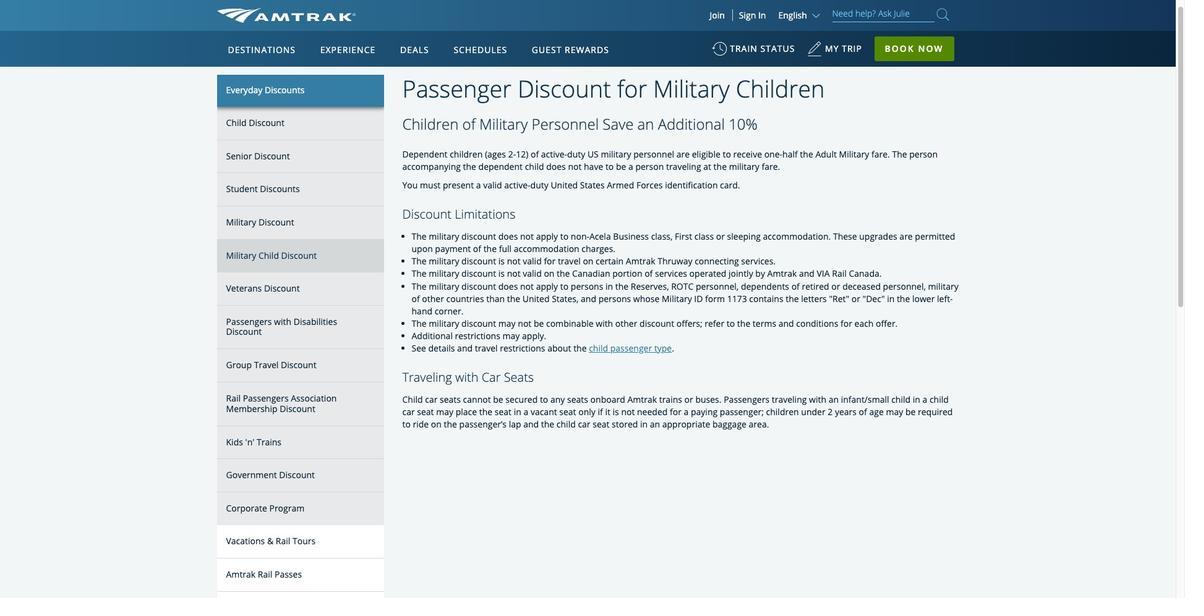 Task type: describe. For each thing, give the bounding box(es) containing it.
destinations
[[228, 44, 296, 56]]

amtrak up the portion
[[626, 256, 655, 267]]

a down secured
[[524, 406, 528, 418]]

first
[[675, 231, 692, 243]]

0 vertical spatial persons
[[571, 280, 603, 292]]

sign
[[739, 9, 756, 21]]

of inside dependent children (ages 2-12) of active-duty us military personnel are eligible to receive one-half the adult military fare. the person accompanying the dependent child does not have to be a person traveling at the military fare.
[[531, 149, 539, 160]]

everyday discounts link
[[217, 74, 384, 107]]

amtrak right by
[[767, 268, 797, 280]]

2 seats from the left
[[567, 394, 588, 405]]

car
[[482, 369, 501, 386]]

student
[[226, 183, 258, 195]]

the right the than
[[507, 293, 520, 305]]

traveling with car seats
[[402, 369, 534, 386]]

trains
[[257, 436, 281, 448]]

discount down must
[[402, 206, 452, 223]]

a up required
[[923, 394, 927, 405]]

child discount
[[226, 117, 284, 129]]

contains
[[749, 293, 783, 305]]

0 vertical spatial valid
[[483, 180, 502, 191]]

apply.
[[522, 330, 546, 342]]

for left each
[[841, 318, 852, 329]]

discount limitations
[[402, 206, 516, 223]]

place
[[456, 406, 477, 418]]

the right at
[[714, 161, 727, 173]]

to right refer
[[727, 318, 735, 329]]

corporate
[[226, 503, 267, 515]]

passengers inside rail passengers association membership discount
[[243, 393, 289, 404]]

search icon image
[[937, 6, 949, 23]]

services.
[[741, 256, 776, 267]]

jointly
[[729, 268, 753, 280]]

connecting
[[695, 256, 739, 267]]

the military discount does not apply to non-acela business class, first class or sleeping accommodation. these upgrades are permitted upon payment of the full accommodation charges. the military discount is not valid for travel on certain amtrak thruway connecting services. the military discount is not valid on the canadian portion of services operated jointly by amtrak and via rail canada. the military discount does not apply to persons in the reserves, rotc personnel, dependents of retired or deceased personnel, military of other countries than the united states, and persons whose military id form 1173 contains the letters "ret" or "dec" in the lower left- hand corner. the military discount may not be combinable with other discount offers; refer to the terms and conditions for each offer. additional restrictions may apply. see details and travel restrictions about the child passenger type .
[[412, 231, 959, 354]]

must
[[420, 180, 441, 191]]

are inside dependent children (ages 2-12) of active-duty us military personnel are eligible to receive one-half the adult military fare. the person accompanying the dependent child does not have to be a person traveling at the military fare.
[[676, 149, 690, 160]]

child discount link
[[217, 107, 384, 140]]

be right "cannot"
[[493, 394, 503, 405]]

sleeping
[[727, 231, 761, 243]]

military inside dependent children (ages 2-12) of active-duty us military personnel are eligible to receive one-half the adult military fare. the person accompanying the dependent child does not have to be a person traveling at the military fare.
[[839, 149, 869, 160]]

.
[[672, 342, 674, 354]]

save
[[603, 114, 634, 134]]

any
[[550, 394, 565, 405]]

passengers with disabilities discount link
[[217, 306, 384, 350]]

a inside dependent children (ages 2-12) of active-duty us military personnel are eligible to receive one-half the adult military fare. the person accompanying the dependent child does not have to be a person traveling at the military fare.
[[628, 161, 633, 173]]

lower
[[912, 293, 935, 305]]

may left the apply.
[[503, 330, 520, 342]]

government discount
[[226, 470, 315, 481]]

0 vertical spatial other
[[422, 293, 444, 305]]

the up present
[[463, 161, 476, 173]]

deals button
[[395, 33, 434, 67]]

a right present
[[476, 180, 481, 191]]

and right states,
[[581, 293, 596, 305]]

payment
[[435, 243, 471, 255]]

experience button
[[315, 33, 381, 67]]

of right payment
[[473, 243, 481, 255]]

5 the from the top
[[412, 318, 427, 329]]

charges.
[[582, 243, 615, 255]]

join button
[[702, 9, 733, 21]]

and inside child car seats cannot be secured to any seats onboard amtrak trains or buses. passengers traveling with an infant/small child in a child car seat may place the seat in a vacant seat only if it is not needed for a paying passenger; children under 2 years of age may be required to ride on the passenger's lap and the child car seat stored in an appropriate baggage area.
[[523, 418, 539, 430]]

amtrak rail passes
[[226, 569, 302, 581]]

baggage
[[712, 418, 747, 430]]

2 vertical spatial does
[[498, 280, 518, 292]]

child for child discount
[[226, 117, 247, 129]]

not inside child car seats cannot be secured to any seats onboard amtrak trains or buses. passengers traveling with an infant/small child in a child car seat may place the seat in a vacant seat only if it is not needed for a paying passenger; children under 2 years of age may be required to ride on the passenger's lap and the child car seat stored in an appropriate baggage area.
[[621, 406, 635, 418]]

train
[[730, 43, 758, 54]]

0 vertical spatial is
[[498, 256, 505, 267]]

in up lap
[[514, 406, 521, 418]]

discount inside "link"
[[249, 117, 284, 129]]

child inside dependent children (ages 2-12) of active-duty us military personnel are eligible to receive one-half the adult military fare. the person accompanying the dependent child does not have to be a person traveling at the military fare.
[[525, 161, 544, 173]]

discount right senior
[[254, 150, 290, 162]]

certain
[[596, 256, 624, 267]]

discount up military child discount
[[258, 217, 294, 228]]

group travel discount link
[[217, 350, 384, 383]]

identification
[[665, 180, 718, 191]]

disabilities
[[294, 316, 337, 328]]

the right about
[[573, 342, 587, 354]]

to right the have
[[605, 161, 614, 173]]

guest
[[532, 44, 562, 56]]

child for child car seats cannot be secured to any seats onboard amtrak trains or buses. passengers traveling with an infant/small child in a child car seat may place the seat in a vacant seat only if it is not needed for a paying passenger; children under 2 years of age may be required to ride on the passenger's lap and the child car seat stored in an appropriate baggage area.
[[402, 394, 423, 405]]

1 vertical spatial restrictions
[[500, 342, 545, 354]]

discount up personnel
[[518, 72, 611, 105]]

secondary navigation
[[217, 74, 402, 599]]

amtrak inside secondary "navigation"
[[226, 569, 256, 581]]

1 vertical spatial does
[[498, 231, 518, 243]]

ride
[[413, 418, 429, 430]]

veterans discount
[[226, 283, 300, 294]]

1 horizontal spatial united
[[551, 180, 578, 191]]

destinations button
[[223, 33, 301, 67]]

fare.
[[762, 161, 780, 173]]

Please enter your search item search field
[[832, 6, 934, 22]]

rewards
[[565, 44, 609, 56]]

1 vertical spatial valid
[[523, 256, 542, 267]]

duty inside dependent children (ages 2-12) of active-duty us military personnel are eligible to receive one-half the adult military fare. the person accompanying the dependent child does not have to be a person traveling at the military fare.
[[567, 149, 585, 160]]

child down vacant
[[557, 418, 576, 430]]

under
[[801, 406, 825, 418]]

with inside child car seats cannot be secured to any seats onboard amtrak trains or buses. passengers traveling with an infant/small child in a child car seat may place the seat in a vacant seat only if it is not needed for a paying passenger; children under 2 years of age may be required to ride on the passenger's lap and the child car seat stored in an appropriate baggage area.
[[809, 394, 826, 405]]

only
[[578, 406, 596, 418]]

lap
[[509, 418, 521, 430]]

to up states,
[[560, 280, 569, 292]]

2 horizontal spatial on
[[583, 256, 593, 267]]

if
[[598, 406, 603, 418]]

rail left passes
[[258, 569, 272, 581]]

1173
[[727, 293, 747, 305]]

traveling
[[402, 369, 452, 386]]

onboard
[[590, 394, 625, 405]]

with inside 'passengers with disabilities discount'
[[274, 316, 291, 328]]

for down accommodation
[[544, 256, 556, 267]]

and up retired
[[799, 268, 815, 280]]

be inside dependent children (ages 2-12) of active-duty us military personnel are eligible to receive one-half the adult military fare. the person accompanying the dependent child does not have to be a person traveling at the military fare.
[[616, 161, 626, 173]]

additional inside the military discount does not apply to non-acela business class, first class or sleeping accommodation. these upgrades are permitted upon payment of the full accommodation charges. the military discount is not valid for travel on certain amtrak thruway connecting services. the military discount is not valid on the canadian portion of services operated jointly by amtrak and via rail canada. the military discount does not apply to persons in the reserves, rotc personnel, dependents of retired or deceased personnel, military of other countries than the united states, and persons whose military id form 1173 contains the letters "ret" or "dec" in the lower left- hand corner. the military discount may not be combinable with other discount offers; refer to the terms and conditions for each offer. additional restrictions may apply. see details and travel restrictions about the child passenger type .
[[412, 330, 453, 342]]

military discount
[[226, 217, 294, 228]]

1 vertical spatial is
[[498, 268, 505, 280]]

0 vertical spatial restrictions
[[455, 330, 500, 342]]

at
[[703, 161, 711, 173]]

discount right travel
[[281, 359, 316, 371]]

or inside child car seats cannot be secured to any seats onboard amtrak trains or buses. passengers traveling with an infant/small child in a child car seat may place the seat in a vacant seat only if it is not needed for a paying passenger; children under 2 years of age may be required to ride on the passenger's lap and the child car seat stored in an appropriate baggage area.
[[684, 394, 693, 405]]

united inside the military discount does not apply to non-acela business class, first class or sleeping accommodation. these upgrades are permitted upon payment of the full accommodation charges. the military discount is not valid for travel on certain amtrak thruway connecting services. the military discount is not valid on the canadian portion of services operated jointly by amtrak and via rail canada. the military discount does not apply to persons in the reserves, rotc personnel, dependents of retired or deceased personnel, military of other countries than the united states, and persons whose military id form 1173 contains the letters "ret" or "dec" in the lower left- hand corner. the military discount may not be combinable with other discount offers; refer to the terms and conditions for each offer. additional restrictions may apply. see details and travel restrictions about the child passenger type .
[[523, 293, 550, 305]]

personnel
[[633, 149, 674, 160]]

be inside the military discount does not apply to non-acela business class, first class or sleeping accommodation. these upgrades are permitted upon payment of the full accommodation charges. the military discount is not valid for travel on certain amtrak thruway connecting services. the military discount is not valid on the canadian portion of services operated jointly by amtrak and via rail canada. the military discount does not apply to persons in the reserves, rotc personnel, dependents of retired or deceased personnel, military of other countries than the united states, and persons whose military id form 1173 contains the letters "ret" or "dec" in the lower left- hand corner. the military discount may not be combinable with other discount offers; refer to the terms and conditions for each offer. additional restrictions may apply. see details and travel restrictions about the child passenger type .
[[534, 318, 544, 329]]

accommodation.
[[763, 231, 831, 243]]

passenger discount for military children
[[402, 72, 825, 105]]

offer.
[[876, 318, 898, 329]]

the right 'half'
[[800, 149, 813, 160]]

2 vertical spatial an
[[650, 418, 660, 430]]

discounts for student discounts
[[260, 183, 300, 195]]

now
[[918, 43, 944, 54]]

of left retired
[[791, 280, 800, 292]]

permitted
[[915, 231, 955, 243]]

corporate program
[[226, 503, 304, 515]]

passenger's
[[459, 418, 507, 430]]

left-
[[937, 293, 953, 305]]

to right eligible
[[723, 149, 731, 160]]

portion
[[612, 268, 642, 280]]

the down vacant
[[541, 418, 554, 430]]

the up states,
[[557, 268, 570, 280]]

0 vertical spatial travel
[[558, 256, 581, 267]]

2 vertical spatial valid
[[523, 268, 542, 280]]

or right class
[[716, 231, 725, 243]]

to left non-
[[560, 231, 569, 243]]

4 the from the top
[[412, 280, 427, 292]]

book now
[[885, 43, 944, 54]]

conditions
[[796, 318, 838, 329]]

personnel
[[532, 114, 599, 134]]

travel
[[254, 359, 279, 371]]

full
[[499, 243, 512, 255]]

discount inside rail passengers association membership discount
[[280, 403, 315, 415]]

passengers inside 'passengers with disabilities discount'
[[226, 316, 272, 328]]

english
[[778, 9, 807, 21]]

non-
[[571, 231, 589, 243]]

corporate program link
[[217, 493, 384, 526]]

rail right &
[[276, 536, 290, 547]]

regions map image
[[263, 103, 560, 276]]

in up required
[[913, 394, 920, 405]]

1 horizontal spatial car
[[425, 394, 438, 405]]

2 apply from the top
[[536, 280, 558, 292]]

sign in
[[739, 9, 766, 21]]

0 horizontal spatial active-
[[504, 180, 530, 191]]

children inside dependent children (ages 2-12) of active-duty us military personnel are eligible to receive one-half the adult military fare. the person accompanying the dependent child does not have to be a person traveling at the military fare.
[[450, 149, 483, 160]]

dependent children (ages 2-12) of active-duty us military personnel are eligible to receive one-half the adult military fare. the person accompanying the dependent child does not have to be a person traveling at the military fare.
[[402, 149, 938, 173]]

reserves,
[[631, 280, 669, 292]]

&
[[267, 536, 273, 547]]

you
[[402, 180, 418, 191]]

receive one-
[[733, 149, 782, 160]]

discount down military child discount
[[264, 283, 300, 294]]

train status
[[730, 43, 795, 54]]



Task type: vqa. For each thing, say whether or not it's contained in the screenshot.
only
yes



Task type: locate. For each thing, give the bounding box(es) containing it.
1 vertical spatial apply
[[536, 280, 558, 292]]

passes
[[275, 569, 302, 581]]

active- inside dependent children (ages 2-12) of active-duty us military personnel are eligible to receive one-half the adult military fare. the person accompanying the dependent child does not have to be a person traveling at the military fare.
[[541, 149, 567, 160]]

2 horizontal spatial car
[[578, 418, 590, 430]]

car up ride
[[402, 406, 415, 418]]

0 horizontal spatial children
[[402, 114, 459, 134]]

0 vertical spatial does
[[546, 161, 566, 173]]

1 vertical spatial duty
[[530, 180, 548, 191]]

0 horizontal spatial additional
[[412, 330, 453, 342]]

rail inside the military discount does not apply to non-acela business class, first class or sleeping accommodation. these upgrades are permitted upon payment of the full accommodation charges. the military discount is not valid for travel on certain amtrak thruway connecting services. the military discount is not valid on the canadian portion of services operated jointly by amtrak and via rail canada. the military discount does not apply to persons in the reserves, rotc personnel, dependents of retired or deceased personnel, military of other countries than the united states, and persons whose military id form 1173 contains the letters "ret" or "dec" in the lower left- hand corner. the military discount may not be combinable with other discount offers; refer to the terms and conditions for each offer. additional restrictions may apply. see details and travel restrictions about the child passenger type .
[[832, 268, 847, 280]]

veterans discount link
[[217, 273, 384, 306]]

travel up canadian
[[558, 256, 581, 267]]

of down 'infant/small'
[[859, 406, 867, 418]]

1 horizontal spatial other
[[615, 318, 637, 329]]

3 the from the top
[[412, 268, 427, 280]]

us
[[588, 149, 599, 160]]

not
[[568, 161, 582, 173], [520, 231, 534, 243], [507, 256, 521, 267], [507, 268, 521, 280], [520, 280, 534, 292], [518, 318, 531, 329], [621, 406, 635, 418]]

rail down group
[[226, 393, 241, 404]]

duty left 'us'
[[567, 149, 585, 160]]

1 horizontal spatial seats
[[567, 394, 588, 405]]

1 vertical spatial person
[[635, 161, 664, 173]]

seats up only
[[567, 394, 588, 405]]

may right age
[[886, 406, 903, 418]]

0 horizontal spatial on
[[431, 418, 442, 430]]

0 vertical spatial duty
[[567, 149, 585, 160]]

passenger
[[610, 342, 652, 354]]

or down deceased
[[852, 293, 860, 305]]

discounts right the student
[[260, 183, 300, 195]]

with
[[274, 316, 291, 328], [596, 318, 613, 329], [455, 369, 478, 386], [809, 394, 826, 405]]

child
[[226, 117, 247, 129], [258, 250, 279, 262], [402, 394, 423, 405]]

child inside "link"
[[226, 117, 247, 129]]

seat up lap
[[495, 406, 512, 418]]

on inside child car seats cannot be secured to any seats onboard amtrak trains or buses. passengers traveling with an infant/small child in a child car seat may place the seat in a vacant seat only if it is not needed for a paying passenger; children under 2 years of age may be required to ride on the passenger's lap and the child car seat stored in an appropriate baggage area.
[[431, 418, 442, 430]]

0 horizontal spatial traveling
[[666, 161, 701, 173]]

states
[[580, 180, 605, 191]]

12)
[[516, 149, 528, 160]]

vacations & rail tours link
[[217, 526, 384, 559]]

military inside the military discount does not apply to non-acela business class, first class or sleeping accommodation. these upgrades are permitted upon payment of the full accommodation charges. the military discount is not valid for travel on certain amtrak thruway connecting services. the military discount is not valid on the canadian portion of services operated jointly by amtrak and via rail canada. the military discount does not apply to persons in the reserves, rotc personnel, dependents of retired or deceased personnel, military of other countries than the united states, and persons whose military id form 1173 contains the letters "ret" or "dec" in the lower left- hand corner. the military discount may not be combinable with other discount offers; refer to the terms and conditions for each offer. additional restrictions may apply. see details and travel restrictions about the child passenger type .
[[662, 293, 692, 305]]

the down the portion
[[615, 280, 629, 292]]

persons down canadian
[[571, 280, 603, 292]]

1 horizontal spatial traveling
[[772, 394, 807, 405]]

car down only
[[578, 418, 590, 430]]

or up "ret"
[[831, 280, 840, 292]]

child inside child car seats cannot be secured to any seats onboard amtrak trains or buses. passengers traveling with an infant/small child in a child car seat may place the seat in a vacant seat only if it is not needed for a paying passenger; children under 2 years of age may be required to ride on the passenger's lap and the child car seat stored in an appropriate baggage area.
[[402, 394, 423, 405]]

the left full
[[483, 243, 497, 255]]

restrictions down the apply.
[[500, 342, 545, 354]]

accommodation
[[514, 243, 579, 255]]

0 vertical spatial an
[[637, 114, 654, 134]]

amtrak inside child car seats cannot be secured to any seats onboard amtrak trains or buses. passengers traveling with an infant/small child in a child car seat may place the seat in a vacant seat only if it is not needed for a paying passenger; children under 2 years of age may be required to ride on the passenger's lap and the child car seat stored in an appropriate baggage area.
[[627, 394, 657, 405]]

and right details
[[457, 342, 473, 354]]

traveling up under
[[772, 394, 807, 405]]

discount down military discount link
[[281, 250, 317, 262]]

2 vertical spatial on
[[431, 418, 442, 430]]

each
[[855, 318, 874, 329]]

child passenger type link
[[589, 342, 672, 354]]

0 horizontal spatial other
[[422, 293, 444, 305]]

adult
[[815, 149, 837, 160]]

0 vertical spatial apply
[[536, 231, 558, 243]]

2-
[[508, 149, 516, 160]]

additional up eligible
[[658, 114, 725, 134]]

child car seats cannot be secured to any seats onboard amtrak trains or buses. passengers traveling with an infant/small child in a child car seat may place the seat in a vacant seat only if it is not needed for a paying passenger; children under 2 years of age may be required to ride on the passenger's lap and the child car seat stored in an appropriate baggage area.
[[402, 394, 953, 430]]

military discount link
[[217, 207, 384, 240]]

seat down if
[[593, 418, 610, 430]]

child up required
[[930, 394, 949, 405]]

0 vertical spatial car
[[425, 394, 438, 405]]

in down needed
[[640, 418, 648, 430]]

seats up place
[[440, 394, 461, 405]]

card.
[[720, 180, 740, 191]]

apply up states,
[[536, 280, 558, 292]]

1 vertical spatial discounts
[[260, 183, 300, 195]]

passenger;
[[720, 406, 764, 418]]

1 apply from the top
[[536, 231, 558, 243]]

may left place
[[436, 406, 453, 418]]

0 horizontal spatial are
[[676, 149, 690, 160]]

active-
[[541, 149, 567, 160], [504, 180, 530, 191]]

senior discount
[[226, 150, 290, 162]]

0 vertical spatial children
[[450, 149, 483, 160]]

military child discount link
[[217, 240, 384, 273]]

does up full
[[498, 231, 518, 243]]

form
[[705, 293, 725, 305]]

amtrak
[[626, 256, 655, 267], [767, 268, 797, 280], [627, 394, 657, 405], [226, 569, 256, 581]]

traveling inside child car seats cannot be secured to any seats onboard amtrak trains or buses. passengers traveling with an infant/small child in a child car seat may place the seat in a vacant seat only if it is not needed for a paying passenger; children under 2 years of age may be required to ride on the passenger's lap and the child car seat stored in an appropriate baggage area.
[[772, 394, 807, 405]]

age
[[869, 406, 884, 418]]

united
[[551, 180, 578, 191], [523, 293, 550, 305]]

may
[[498, 318, 516, 329], [503, 330, 520, 342], [436, 406, 453, 418], [886, 406, 903, 418]]

1 horizontal spatial additional
[[658, 114, 725, 134]]

1 vertical spatial are
[[900, 231, 913, 243]]

with inside the military discount does not apply to non-acela business class, first class or sleeping accommodation. these upgrades are permitted upon payment of the full accommodation charges. the military discount is not valid for travel on certain amtrak thruway connecting services. the military discount is not valid on the canadian portion of services operated jointly by amtrak and via rail canada. the military discount does not apply to persons in the reserves, rotc personnel, dependents of retired or deceased personnel, military of other countries than the united states, and persons whose military id form 1173 contains the letters "ret" or "dec" in the lower left- hand corner. the military discount may not be combinable with other discount offers; refer to the terms and conditions for each offer. additional restrictions may apply. see details and travel restrictions about the child passenger type .
[[596, 318, 613, 329]]

2 vertical spatial car
[[578, 418, 590, 430]]

fare. the
[[871, 149, 907, 160]]

1 vertical spatial persons
[[599, 293, 631, 305]]

military
[[653, 72, 730, 105], [479, 114, 528, 134], [839, 149, 869, 160], [226, 217, 256, 228], [226, 250, 256, 262], [662, 293, 692, 305]]

my trip button
[[807, 37, 862, 67]]

banner containing join
[[0, 0, 1176, 286]]

english button
[[778, 9, 823, 21]]

1 vertical spatial children
[[402, 114, 459, 134]]

1 horizontal spatial duty
[[567, 149, 585, 160]]

1 seats from the left
[[440, 394, 461, 405]]

years
[[835, 406, 857, 418]]

join
[[710, 9, 725, 21]]

and right terms
[[779, 318, 794, 329]]

2 vertical spatial child
[[402, 394, 423, 405]]

other up child passenger type link
[[615, 318, 637, 329]]

0 horizontal spatial united
[[523, 293, 550, 305]]

1 horizontal spatial are
[[900, 231, 913, 243]]

discounts up child discount "link"
[[265, 84, 305, 96]]

application
[[263, 103, 560, 276]]

1 vertical spatial other
[[615, 318, 637, 329]]

are left eligible
[[676, 149, 690, 160]]

1 horizontal spatial person
[[909, 149, 938, 160]]

does up the than
[[498, 280, 518, 292]]

be up the apply.
[[534, 318, 544, 329]]

1 vertical spatial children
[[766, 406, 799, 418]]

train status link
[[712, 37, 795, 67]]

discount down kids 'n' trains link
[[279, 470, 315, 481]]

1 horizontal spatial child
[[258, 250, 279, 262]]

1 horizontal spatial active-
[[541, 149, 567, 160]]

an up 2
[[829, 394, 839, 405]]

schedules
[[454, 44, 507, 56]]

children left (ages
[[450, 149, 483, 160]]

guest rewards
[[532, 44, 609, 56]]

on right ride
[[431, 418, 442, 430]]

0 horizontal spatial travel
[[475, 342, 498, 354]]

rotc personnel, dependents
[[671, 280, 789, 292]]

with left disabilities
[[274, 316, 291, 328]]

2 vertical spatial is
[[613, 406, 619, 418]]

of up reserves,
[[645, 268, 653, 280]]

0 vertical spatial active-
[[541, 149, 567, 160]]

these
[[833, 231, 857, 243]]

guest rewards button
[[527, 33, 614, 67]]

child up ride
[[402, 394, 423, 405]]

veterans
[[226, 283, 262, 294]]

0 horizontal spatial child
[[226, 117, 247, 129]]

0 vertical spatial person
[[909, 149, 938, 160]]

other up hand
[[422, 293, 444, 305]]

0 horizontal spatial seats
[[440, 394, 461, 405]]

upon
[[412, 243, 433, 255]]

see
[[412, 342, 426, 354]]

and right lap
[[523, 418, 539, 430]]

be up armed
[[616, 161, 626, 173]]

0 vertical spatial child
[[226, 117, 247, 129]]

the down personnel,
[[897, 293, 910, 305]]

of up hand
[[412, 293, 420, 305]]

corner.
[[435, 305, 464, 317]]

the
[[800, 149, 813, 160], [463, 161, 476, 173], [714, 161, 727, 173], [483, 243, 497, 255], [557, 268, 570, 280], [615, 280, 629, 292], [507, 293, 520, 305], [786, 293, 799, 305], [897, 293, 910, 305], [737, 318, 750, 329], [573, 342, 587, 354], [479, 406, 492, 418], [444, 418, 457, 430], [541, 418, 554, 430]]

does inside dependent children (ages 2-12) of active-duty us military personnel are eligible to receive one-half the adult military fare. the person accompanying the dependent child does not have to be a person traveling at the military fare.
[[546, 161, 566, 173]]

be left required
[[905, 406, 916, 418]]

0 vertical spatial additional
[[658, 114, 725, 134]]

needed
[[637, 406, 668, 418]]

for inside child car seats cannot be secured to any seats onboard amtrak trains or buses. passengers traveling with an infant/small child in a child car seat may place the seat in a vacant seat only if it is not needed for a paying passenger; children under 2 years of age may be required to ride on the passenger's lap and the child car seat stored in an appropriate baggage area.
[[670, 406, 682, 418]]

children up area.
[[766, 406, 799, 418]]

0 vertical spatial united
[[551, 180, 578, 191]]

children inside child car seats cannot be secured to any seats onboard amtrak trains or buses. passengers traveling with an infant/small child in a child car seat may place the seat in a vacant seat only if it is not needed for a paying passenger; children under 2 years of age may be required to ride on the passenger's lap and the child car seat stored in an appropriate baggage area.
[[766, 406, 799, 418]]

the down place
[[444, 418, 457, 430]]

discount
[[461, 231, 496, 243], [461, 256, 496, 267], [461, 268, 496, 280], [461, 280, 496, 292], [461, 318, 496, 329], [640, 318, 674, 329]]

everyday
[[226, 84, 262, 96]]

half
[[782, 149, 798, 160]]

car down traveling
[[425, 394, 438, 405]]

experience
[[320, 44, 376, 56]]

canada.
[[849, 268, 882, 280]]

1 the from the top
[[412, 231, 427, 243]]

discounts for everyday discounts
[[265, 84, 305, 96]]

discount up group
[[226, 326, 262, 338]]

0 vertical spatial discounts
[[265, 84, 305, 96]]

0 horizontal spatial person
[[635, 161, 664, 173]]

united left states,
[[523, 293, 550, 305]]

2 the from the top
[[412, 256, 427, 267]]

my trip
[[825, 43, 862, 54]]

child down 12)
[[525, 161, 544, 173]]

discount
[[518, 72, 611, 105], [249, 117, 284, 129], [254, 150, 290, 162], [402, 206, 452, 223], [258, 217, 294, 228], [281, 250, 317, 262], [264, 283, 300, 294], [226, 326, 262, 338], [281, 359, 316, 371], [280, 403, 315, 415], [279, 470, 315, 481]]

restrictions
[[455, 330, 500, 342], [500, 342, 545, 354]]

0 horizontal spatial children
[[450, 149, 483, 160]]

1 vertical spatial additional
[[412, 330, 453, 342]]

for up "save"
[[617, 72, 647, 105]]

are inside the military discount does not apply to non-acela business class, first class or sleeping accommodation. these upgrades are permitted upon payment of the full accommodation charges. the military discount is not valid for travel on certain amtrak thruway connecting services. the military discount is not valid on the canadian portion of services operated jointly by amtrak and via rail canada. the military discount does not apply to persons in the reserves, rotc personnel, dependents of retired or deceased personnel, military of other countries than the united states, and persons whose military id form 1173 contains the letters "ret" or "dec" in the lower left- hand corner. the military discount may not be combinable with other discount offers; refer to the terms and conditions for each offer. additional restrictions may apply. see details and travel restrictions about the child passenger type .
[[900, 231, 913, 243]]

passengers inside child car seats cannot be secured to any seats onboard amtrak trains or buses. passengers traveling with an infant/small child in a child car seat may place the seat in a vacant seat only if it is not needed for a paying passenger; children under 2 years of age may be required to ride on the passenger's lap and the child car seat stored in an appropriate baggage area.
[[724, 394, 769, 405]]

secured
[[506, 394, 538, 405]]

0 vertical spatial are
[[676, 149, 690, 160]]

children of military personnel save an additional 10%
[[402, 114, 758, 134]]

the left letters
[[786, 293, 799, 305]]

of right 12)
[[531, 149, 539, 160]]

1 vertical spatial traveling
[[772, 394, 807, 405]]

in down canadian
[[606, 280, 613, 292]]

countries
[[446, 293, 484, 305]]

with left the car
[[455, 369, 478, 386]]

or
[[716, 231, 725, 243], [831, 280, 840, 292], [852, 293, 860, 305], [684, 394, 693, 405]]

rail
[[832, 268, 847, 280], [226, 393, 241, 404], [276, 536, 290, 547], [258, 569, 272, 581]]

2
[[828, 406, 833, 418]]

id
[[694, 293, 703, 305]]

status
[[760, 43, 795, 54]]

1 vertical spatial car
[[402, 406, 415, 418]]

stored
[[612, 418, 638, 430]]

person right fare. the
[[909, 149, 938, 160]]

0 vertical spatial on
[[583, 256, 593, 267]]

0 vertical spatial children
[[736, 72, 825, 105]]

child inside the military discount does not apply to non-acela business class, first class or sleeping accommodation. these upgrades are permitted upon payment of the full accommodation charges. the military discount is not valid for travel on certain amtrak thruway connecting services. the military discount is not valid on the canadian portion of services operated jointly by amtrak and via rail canada. the military discount does not apply to persons in the reserves, rotc personnel, dependents of retired or deceased personnel, military of other countries than the united states, and persons whose military id form 1173 contains the letters "ret" or "dec" in the lower left- hand corner. the military discount may not be combinable with other discount offers; refer to the terms and conditions for each offer. additional restrictions may apply. see details and travel restrictions about the child passenger type .
[[589, 342, 608, 354]]

eligible
[[692, 149, 720, 160]]

apply up accommodation
[[536, 231, 558, 243]]

0 vertical spatial traveling
[[666, 161, 701, 173]]

discount inside "link"
[[279, 470, 315, 481]]

trip
[[842, 43, 862, 54]]

0 horizontal spatial car
[[402, 406, 415, 418]]

to left ride
[[402, 418, 411, 430]]

application inside banner
[[263, 103, 560, 276]]

0 horizontal spatial duty
[[530, 180, 548, 191]]

is
[[498, 256, 505, 267], [498, 268, 505, 280], [613, 406, 619, 418]]

in
[[758, 9, 766, 21]]

states,
[[552, 293, 579, 305]]

infant/small
[[841, 394, 889, 405]]

government
[[226, 470, 277, 481]]

to up vacant
[[540, 394, 548, 405]]

amtrak image
[[217, 8, 355, 23]]

may down the than
[[498, 318, 516, 329]]

it
[[605, 406, 610, 418]]

1 horizontal spatial children
[[736, 72, 825, 105]]

banner
[[0, 0, 1176, 286]]

a up armed
[[628, 161, 633, 173]]

buses.
[[695, 394, 722, 405]]

of down 'passenger'
[[462, 114, 476, 134]]

children down status
[[736, 72, 825, 105]]

rail inside rail passengers association membership discount
[[226, 393, 241, 404]]

class
[[694, 231, 714, 243]]

is inside child car seats cannot be secured to any seats onboard amtrak trains or buses. passengers traveling with an infant/small child in a child car seat may place the seat in a vacant seat only if it is not needed for a paying passenger; children under 2 years of age may be required to ride on the passenger's lap and the child car seat stored in an appropriate baggage area.
[[613, 406, 619, 418]]

1 vertical spatial active-
[[504, 180, 530, 191]]

1 vertical spatial travel
[[475, 342, 498, 354]]

amtrak up needed
[[627, 394, 657, 405]]

thruway
[[658, 256, 692, 267]]

discount inside 'passengers with disabilities discount'
[[226, 326, 262, 338]]

a up appropriate
[[684, 406, 689, 418]]

about
[[547, 342, 571, 354]]

child right 'infant/small'
[[891, 394, 911, 405]]

in right the "dec"
[[887, 293, 895, 305]]

1 vertical spatial an
[[829, 394, 839, 405]]

of inside child car seats cannot be secured to any seats onboard amtrak trains or buses. passengers traveling with an infant/small child in a child car seat may place the seat in a vacant seat only if it is not needed for a paying passenger; children under 2 years of age may be required to ride on the passenger's lap and the child car seat stored in an appropriate baggage area.
[[859, 406, 867, 418]]

an
[[637, 114, 654, 134], [829, 394, 839, 405], [650, 418, 660, 430]]

1 vertical spatial united
[[523, 293, 550, 305]]

operated
[[689, 268, 726, 280]]

cannot
[[463, 394, 491, 405]]

on up canadian
[[583, 256, 593, 267]]

1 horizontal spatial children
[[766, 406, 799, 418]]

1 vertical spatial child
[[258, 250, 279, 262]]

the left terms
[[737, 318, 750, 329]]

the up passenger's
[[479, 406, 492, 418]]

present
[[443, 180, 474, 191]]

child left passenger
[[589, 342, 608, 354]]

passengers down travel
[[243, 393, 289, 404]]

1 horizontal spatial on
[[544, 268, 554, 280]]

does
[[546, 161, 566, 173], [498, 231, 518, 243], [498, 280, 518, 292]]

details
[[428, 342, 455, 354]]

discount down everyday discounts
[[249, 117, 284, 129]]

seat up ride
[[417, 406, 434, 418]]

personnel,
[[883, 280, 926, 292]]

2 horizontal spatial child
[[402, 394, 423, 405]]

not inside dependent children (ages 2-12) of active-duty us military personnel are eligible to receive one-half the adult military fare. the person accompanying the dependent child does not have to be a person traveling at the military fare.
[[568, 161, 582, 173]]

restrictions down corner. at bottom left
[[455, 330, 500, 342]]

1 vertical spatial on
[[544, 268, 554, 280]]

association
[[291, 393, 337, 404]]

an down needed
[[650, 418, 660, 430]]

traveling
[[666, 161, 701, 173], [772, 394, 807, 405]]

seat down any
[[559, 406, 576, 418]]

tours
[[293, 536, 316, 547]]

duty left states at the top of the page
[[530, 180, 548, 191]]

traveling inside dependent children (ages 2-12) of active-duty us military personnel are eligible to receive one-half the adult military fare. the person accompanying the dependent child does not have to be a person traveling at the military fare.
[[666, 161, 701, 173]]

1 horizontal spatial travel
[[558, 256, 581, 267]]



